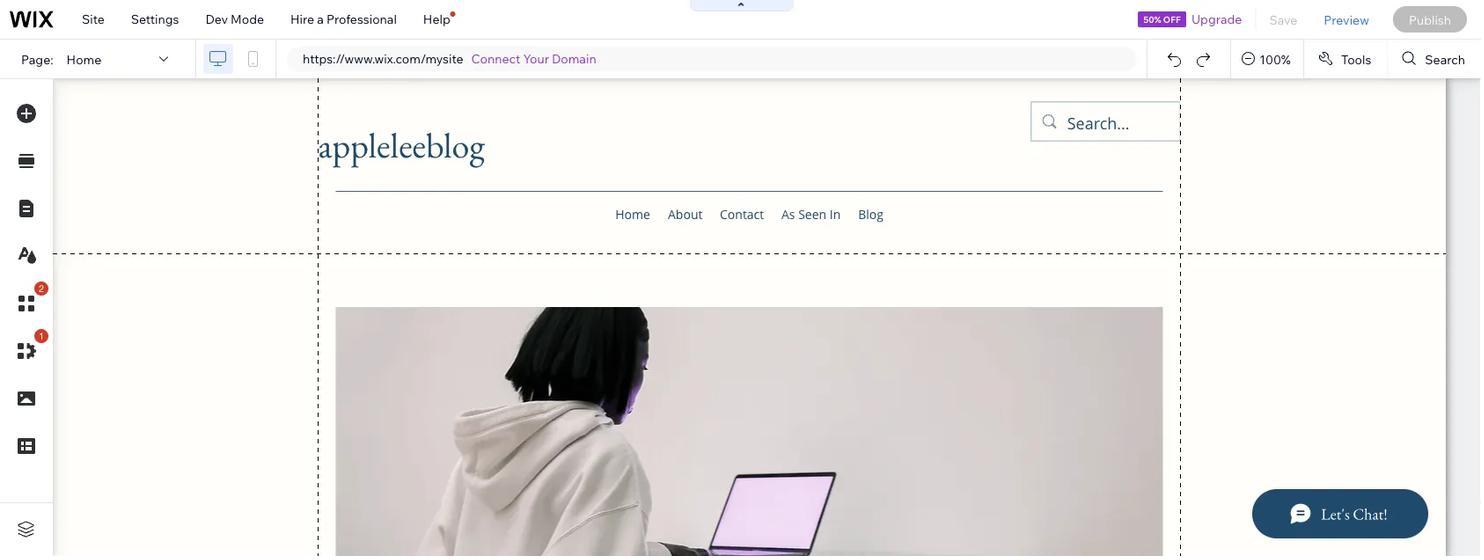 Task type: describe. For each thing, give the bounding box(es) containing it.
preview
[[1325, 12, 1370, 27]]

dev
[[206, 11, 228, 27]]

https://www.wix.com/mysite
[[303, 51, 464, 66]]

domain
[[552, 51, 597, 66]]

100%
[[1260, 51, 1292, 67]]

50%
[[1144, 14, 1162, 25]]

site
[[82, 11, 105, 27]]

settings
[[131, 11, 179, 27]]

preview button
[[1311, 0, 1383, 39]]

professional
[[327, 11, 397, 27]]

50% off
[[1144, 14, 1181, 25]]

publish
[[1410, 12, 1452, 27]]

hire a professional
[[291, 11, 397, 27]]

publish button
[[1394, 6, 1468, 33]]

your
[[523, 51, 549, 66]]



Task type: locate. For each thing, give the bounding box(es) containing it.
save
[[1270, 12, 1298, 27]]

https://www.wix.com/mysite connect your domain
[[303, 51, 597, 66]]

help
[[423, 11, 451, 27]]

dev mode
[[206, 11, 264, 27]]

connect
[[472, 51, 521, 66]]

2 button
[[8, 282, 48, 322]]

save button
[[1257, 0, 1311, 39]]

tools
[[1342, 51, 1372, 67]]

upgrade
[[1192, 11, 1243, 27]]

search
[[1426, 51, 1466, 67]]

off
[[1164, 14, 1181, 25]]

search button
[[1389, 40, 1482, 78]]

home
[[67, 51, 101, 67]]

mode
[[231, 11, 264, 27]]

100% button
[[1232, 40, 1304, 78]]

1
[[39, 331, 44, 342]]

1 button
[[8, 329, 48, 370]]

tools button
[[1305, 40, 1388, 78]]

hire
[[291, 11, 314, 27]]

a
[[317, 11, 324, 27]]

2
[[39, 283, 44, 295]]



Task type: vqa. For each thing, say whether or not it's contained in the screenshot.
Preview
yes



